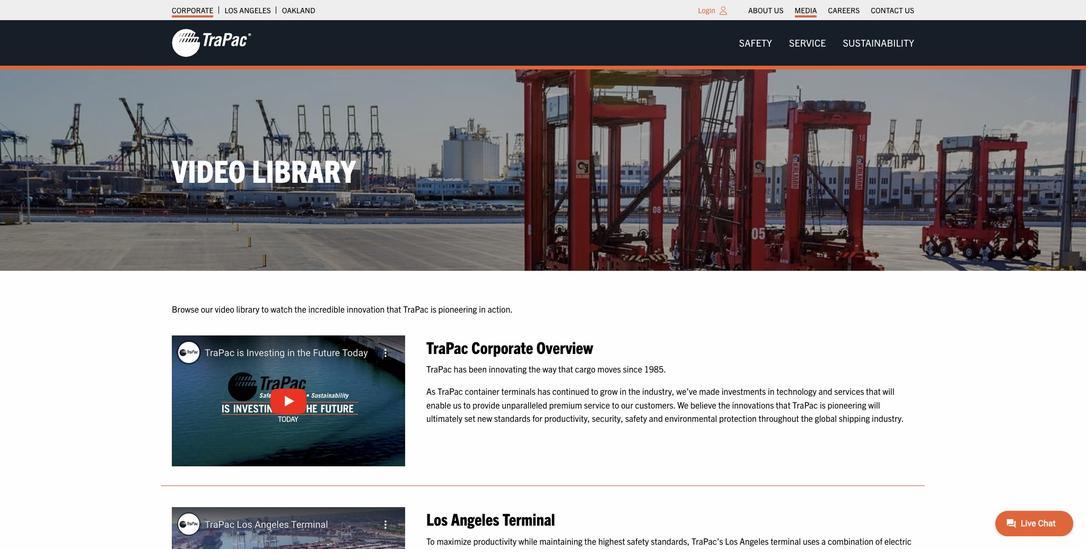 Task type: vqa. For each thing, say whether or not it's contained in the screenshot.
the topmost Restricted
no



Task type: locate. For each thing, give the bounding box(es) containing it.
as
[[426, 386, 436, 397]]

the left "way"
[[529, 364, 541, 375]]

is
[[431, 304, 436, 315], [820, 400, 826, 410]]

container
[[465, 386, 499, 397]]

highest
[[598, 536, 625, 547]]

2 horizontal spatial angeles
[[740, 536, 769, 547]]

0 horizontal spatial los
[[225, 5, 238, 15]]

to
[[261, 304, 269, 315], [591, 386, 598, 397], [463, 400, 471, 410], [612, 400, 619, 410]]

0 horizontal spatial our
[[201, 304, 213, 315]]

1 vertical spatial safety
[[627, 536, 649, 547]]

angeles
[[239, 5, 271, 15], [451, 509, 499, 529], [740, 536, 769, 547]]

while
[[519, 536, 537, 547]]

technology
[[777, 386, 817, 397]]

about
[[748, 5, 772, 15]]

oakland link
[[282, 3, 315, 17]]

1 vertical spatial angeles
[[451, 509, 499, 529]]

in up "innovations"
[[768, 386, 775, 397]]

protection
[[719, 413, 757, 424]]

0 horizontal spatial is
[[431, 304, 436, 315]]

and
[[819, 386, 832, 397], [649, 413, 663, 424]]

0 vertical spatial pioneering
[[438, 304, 477, 315]]

innovations
[[732, 400, 774, 410]]

the
[[295, 304, 306, 315], [529, 364, 541, 375], [628, 386, 640, 397], [718, 400, 730, 410], [801, 413, 813, 424], [584, 536, 596, 547]]

1 horizontal spatial angeles
[[451, 509, 499, 529]]

library
[[252, 151, 356, 190]]

pioneering inside as trapac container terminals has continued to grow in the industry, we've made investments in technology and services that will enable us to provide unparalleled premium service to our customers. we believe the innovations that trapac is pioneering will ultimately set new standards for productivity, security, safety and environmental protection throughout the global shipping industry.
[[828, 400, 866, 410]]

1 horizontal spatial has
[[537, 386, 550, 397]]

we
[[677, 400, 688, 410]]

to up service at right
[[591, 386, 598, 397]]

los up corporate image
[[225, 5, 238, 15]]

1 horizontal spatial corporate
[[471, 337, 533, 357]]

environmental
[[665, 413, 717, 424]]

contact
[[871, 5, 903, 15]]

combination
[[828, 536, 873, 547]]

2 horizontal spatial in
[[768, 386, 775, 397]]

trapac has been innovating the way that cargo moves since 1985.
[[426, 364, 666, 375]]

oakland
[[282, 5, 315, 15]]

corporate inside main content
[[471, 337, 533, 357]]

provide
[[473, 400, 500, 410]]

0 horizontal spatial has
[[454, 364, 467, 375]]

los for los angeles
[[225, 5, 238, 15]]

2 horizontal spatial los
[[725, 536, 738, 547]]

has
[[454, 364, 467, 375], [537, 386, 550, 397]]

video
[[172, 151, 246, 190]]

safety down customers.
[[625, 413, 647, 424]]

angeles for los angeles terminal
[[451, 509, 499, 529]]

0 vertical spatial has
[[454, 364, 467, 375]]

our inside as trapac container terminals has continued to grow in the industry, we've made investments in technology and services that will enable us to provide unparalleled premium service to our customers. we believe the innovations that trapac is pioneering will ultimately set new standards for productivity, security, safety and environmental protection throughout the global shipping industry.
[[621, 400, 633, 410]]

industry,
[[642, 386, 674, 397]]

angeles left the terminal
[[740, 536, 769, 547]]

careers
[[828, 5, 860, 15]]

angeles up productivity
[[451, 509, 499, 529]]

1 horizontal spatial us
[[905, 5, 914, 15]]

to right us
[[463, 400, 471, 410]]

a
[[821, 536, 826, 547]]

security,
[[592, 413, 623, 424]]

menu bar up service
[[743, 3, 920, 17]]

0 vertical spatial menu bar
[[743, 3, 920, 17]]

media link
[[795, 3, 817, 17]]

1 vertical spatial and
[[649, 413, 663, 424]]

electric
[[884, 536, 912, 547]]

menu bar containing safety
[[731, 32, 923, 54]]

los right trapac's
[[725, 536, 738, 547]]

0 vertical spatial corporate
[[172, 5, 213, 15]]

us right contact
[[905, 5, 914, 15]]

1 vertical spatial menu bar
[[731, 32, 923, 54]]

the left global
[[801, 413, 813, 424]]

cargo
[[575, 364, 595, 375]]

menu bar
[[743, 3, 920, 17], [731, 32, 923, 54]]

that up 'throughout'
[[776, 400, 790, 410]]

0 horizontal spatial corporate
[[172, 5, 213, 15]]

and down customers.
[[649, 413, 663, 424]]

1 vertical spatial our
[[621, 400, 633, 410]]

made
[[699, 386, 720, 397]]

corporate
[[172, 5, 213, 15], [471, 337, 533, 357]]

0 horizontal spatial will
[[868, 400, 880, 410]]

0 horizontal spatial in
[[479, 304, 486, 315]]

us right about
[[774, 5, 784, 15]]

shipping
[[839, 413, 870, 424]]

standards
[[494, 413, 530, 424]]

and left the services
[[819, 386, 832, 397]]

productivity
[[473, 536, 517, 547]]

about us
[[748, 5, 784, 15]]

maximize
[[437, 536, 471, 547]]

our up security,
[[621, 400, 633, 410]]

0 horizontal spatial and
[[649, 413, 663, 424]]

has left the been at the bottom
[[454, 364, 467, 375]]

corporate up corporate image
[[172, 5, 213, 15]]

our left video
[[201, 304, 213, 315]]

safety
[[625, 413, 647, 424], [627, 536, 649, 547]]

1 vertical spatial is
[[820, 400, 826, 410]]

angeles left the "oakland"
[[239, 5, 271, 15]]

1 vertical spatial los
[[426, 509, 448, 529]]

moves
[[597, 364, 621, 375]]

1 vertical spatial corporate
[[471, 337, 533, 357]]

that
[[387, 304, 401, 315], [558, 364, 573, 375], [866, 386, 881, 397], [776, 400, 790, 410]]

0 vertical spatial angeles
[[239, 5, 271, 15]]

browse
[[172, 304, 199, 315]]

2 us from the left
[[905, 5, 914, 15]]

incredible
[[308, 304, 345, 315]]

2 vertical spatial los
[[725, 536, 738, 547]]

us
[[453, 400, 461, 410]]

1 vertical spatial pioneering
[[828, 400, 866, 410]]

corporate up innovating
[[471, 337, 533, 357]]

standards,
[[651, 536, 690, 547]]

0 vertical spatial los
[[225, 5, 238, 15]]

0 horizontal spatial us
[[774, 5, 784, 15]]

throughout
[[759, 413, 799, 424]]

pioneering left 'action.'
[[438, 304, 477, 315]]

los
[[225, 5, 238, 15], [426, 509, 448, 529], [725, 536, 738, 547]]

us
[[774, 5, 784, 15], [905, 5, 914, 15]]

0 horizontal spatial angeles
[[239, 5, 271, 15]]

the right watch
[[295, 304, 306, 315]]

that right the services
[[866, 386, 881, 397]]

video library
[[172, 151, 356, 190]]

1 vertical spatial has
[[537, 386, 550, 397]]

browse our video library to watch the incredible innovation that trapac is pioneering in action.
[[172, 304, 513, 315]]

the left highest
[[584, 536, 596, 547]]

will
[[883, 386, 894, 397], [868, 400, 880, 410]]

pioneering down the services
[[828, 400, 866, 410]]

main content
[[161, 303, 925, 549]]

set
[[464, 413, 475, 424]]

in right grow
[[620, 386, 626, 397]]

1 horizontal spatial is
[[820, 400, 826, 410]]

for
[[532, 413, 542, 424]]

in left 'action.'
[[479, 304, 486, 315]]

library
[[236, 304, 259, 315]]

los up 'to'
[[426, 509, 448, 529]]

1 horizontal spatial will
[[883, 386, 894, 397]]

0 vertical spatial safety
[[625, 413, 647, 424]]

is inside as trapac container terminals has continued to grow in the industry, we've made investments in technology and services that will enable us to provide unparalleled premium service to our customers. we believe the innovations that trapac is pioneering will ultimately set new standards for productivity, security, safety and environmental protection throughout the global shipping industry.
[[820, 400, 826, 410]]

1 horizontal spatial and
[[819, 386, 832, 397]]

light image
[[720, 6, 727, 15]]

1 horizontal spatial our
[[621, 400, 633, 410]]

angeles inside to maximize productivity while maintaining the highest safety standards, trapac's los angeles terminal uses a combination of electric
[[740, 536, 769, 547]]

2 vertical spatial angeles
[[740, 536, 769, 547]]

pioneering
[[438, 304, 477, 315], [828, 400, 866, 410]]

safety right highest
[[627, 536, 649, 547]]

has down trapac has been innovating the way that cargo moves since 1985.
[[537, 386, 550, 397]]

1 us from the left
[[774, 5, 784, 15]]

menu bar containing about us
[[743, 3, 920, 17]]

0 vertical spatial is
[[431, 304, 436, 315]]

1 horizontal spatial los
[[426, 509, 448, 529]]

menu bar down "careers" link
[[731, 32, 923, 54]]

corporate link
[[172, 3, 213, 17]]

1 horizontal spatial pioneering
[[828, 400, 866, 410]]

sustainability
[[843, 37, 914, 49]]



Task type: describe. For each thing, give the bounding box(es) containing it.
media
[[795, 5, 817, 15]]

productivity,
[[544, 413, 590, 424]]

grow
[[600, 386, 618, 397]]

to
[[426, 536, 435, 547]]

believe
[[690, 400, 716, 410]]

watch
[[271, 304, 293, 315]]

service
[[789, 37, 826, 49]]

ultimately
[[426, 413, 462, 424]]

us for contact us
[[905, 5, 914, 15]]

0 vertical spatial our
[[201, 304, 213, 315]]

been
[[469, 364, 487, 375]]

us for about us
[[774, 5, 784, 15]]

new
[[477, 413, 492, 424]]

to maximize productivity while maintaining the highest safety standards, trapac's los angeles terminal uses a combination of electric
[[426, 536, 912, 549]]

continued
[[552, 386, 589, 397]]

overview
[[536, 337, 593, 357]]

los inside to maximize productivity while maintaining the highest safety standards, trapac's los angeles terminal uses a combination of electric
[[725, 536, 738, 547]]

the up protection
[[718, 400, 730, 410]]

trapac corporate overview
[[426, 337, 593, 357]]

innovating
[[489, 364, 527, 375]]

uses
[[803, 536, 820, 547]]

main content containing trapac corporate overview
[[161, 303, 925, 549]]

maintaining
[[539, 536, 583, 547]]

premium
[[549, 400, 582, 410]]

unparalleled
[[502, 400, 547, 410]]

that right innovation
[[387, 304, 401, 315]]

los angeles
[[225, 5, 271, 15]]

safety
[[739, 37, 772, 49]]

way
[[542, 364, 556, 375]]

services
[[834, 386, 864, 397]]

the down since in the right bottom of the page
[[628, 386, 640, 397]]

1 horizontal spatial in
[[620, 386, 626, 397]]

that right "way"
[[558, 364, 573, 375]]

service link
[[781, 32, 834, 54]]

service
[[584, 400, 610, 410]]

login
[[698, 5, 715, 15]]

industry.
[[872, 413, 904, 424]]

0 vertical spatial and
[[819, 386, 832, 397]]

to down grow
[[612, 400, 619, 410]]

customers.
[[635, 400, 675, 410]]

of
[[875, 536, 882, 547]]

0 horizontal spatial pioneering
[[438, 304, 477, 315]]

terminal
[[503, 509, 555, 529]]

contact us
[[871, 5, 914, 15]]

we've
[[676, 386, 697, 397]]

angeles for los angeles
[[239, 5, 271, 15]]

safety link
[[731, 32, 781, 54]]

login link
[[698, 5, 715, 15]]

los angeles terminal
[[426, 509, 555, 529]]

sustainability link
[[834, 32, 923, 54]]

as trapac container terminals has continued to grow in the industry, we've made investments in technology and services that will enable us to provide unparalleled premium service to our customers. we believe the innovations that trapac is pioneering will ultimately set new standards for productivity, security, safety and environmental protection throughout the global shipping industry.
[[426, 386, 904, 424]]

investments
[[722, 386, 766, 397]]

safety inside as trapac container terminals has continued to grow in the industry, we've made investments in technology and services that will enable us to provide unparalleled premium service to our customers. we believe the innovations that trapac is pioneering will ultimately set new standards for productivity, security, safety and environmental protection throughout the global shipping industry.
[[625, 413, 647, 424]]

safety inside to maximize productivity while maintaining the highest safety standards, trapac's los angeles terminal uses a combination of electric
[[627, 536, 649, 547]]

video
[[215, 304, 234, 315]]

1 vertical spatial will
[[868, 400, 880, 410]]

to left watch
[[261, 304, 269, 315]]

since
[[623, 364, 642, 375]]

los angeles link
[[225, 3, 271, 17]]

1985.
[[644, 364, 666, 375]]

los for los angeles terminal
[[426, 509, 448, 529]]

enable
[[426, 400, 451, 410]]

careers link
[[828, 3, 860, 17]]

trapac's
[[691, 536, 723, 547]]

has inside as trapac container terminals has continued to grow in the industry, we've made investments in technology and services that will enable us to provide unparalleled premium service to our customers. we believe the innovations that trapac is pioneering will ultimately set new standards for productivity, security, safety and environmental protection throughout the global shipping industry.
[[537, 386, 550, 397]]

corporate image
[[172, 28, 251, 58]]

terminals
[[501, 386, 536, 397]]

about us link
[[748, 3, 784, 17]]

global
[[815, 413, 837, 424]]

innovation
[[347, 304, 385, 315]]

action.
[[488, 304, 513, 315]]

terminal
[[771, 536, 801, 547]]

contact us link
[[871, 3, 914, 17]]

0 vertical spatial will
[[883, 386, 894, 397]]

the inside to maximize productivity while maintaining the highest safety standards, trapac's los angeles terminal uses a combination of electric
[[584, 536, 596, 547]]



